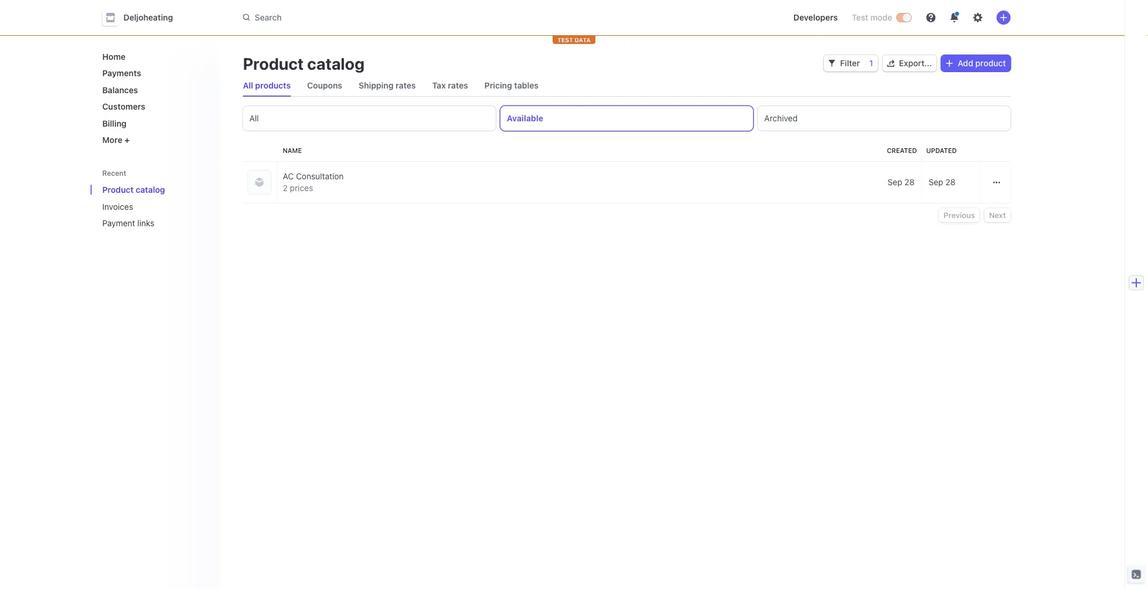 Task type: vqa. For each thing, say whether or not it's contained in the screenshot.
example, in the Fraud Prevention For example, you are adding ID verification to a critical flow where fraudulent behavior has been observed.
no



Task type: locate. For each thing, give the bounding box(es) containing it.
28 down created in the right of the page
[[905, 177, 915, 187]]

invoices
[[102, 202, 133, 211]]

0 horizontal spatial catalog
[[136, 185, 165, 195]]

1 vertical spatial tab list
[[243, 106, 1011, 131]]

name
[[283, 147, 302, 154]]

1 rates from the left
[[396, 81, 416, 90]]

home
[[102, 52, 126, 61]]

rates inside 'link'
[[448, 81, 468, 90]]

28
[[905, 177, 915, 187], [946, 177, 956, 187]]

0 horizontal spatial rates
[[396, 81, 416, 90]]

balances link
[[98, 80, 210, 99]]

1 vertical spatial catalog
[[136, 185, 165, 195]]

1 vertical spatial all
[[249, 113, 259, 123]]

1 vertical spatial svg image
[[993, 179, 1000, 186]]

filter
[[840, 58, 860, 68]]

1 sep 28 from the left
[[888, 177, 915, 187]]

0 horizontal spatial product catalog
[[102, 185, 165, 195]]

billing link
[[98, 114, 210, 133]]

1 sep from the left
[[888, 177, 903, 187]]

notifications image
[[950, 13, 959, 22]]

1 horizontal spatial sep 28
[[929, 177, 956, 187]]

0 horizontal spatial sep 28
[[888, 177, 915, 187]]

catalog up invoices link
[[136, 185, 165, 195]]

1 horizontal spatial sep 28 link
[[924, 172, 978, 193]]

0 horizontal spatial svg image
[[888, 60, 895, 67]]

svg image left filter
[[829, 60, 836, 67]]

add
[[958, 58, 974, 68]]

archived
[[765, 113, 798, 123]]

sep 28 for first sep 28 link from left
[[888, 177, 915, 187]]

catalog up coupons
[[307, 54, 365, 73]]

catalog
[[307, 54, 365, 73], [136, 185, 165, 195]]

product catalog up coupons
[[243, 54, 365, 73]]

more
[[102, 135, 122, 145]]

previous
[[944, 211, 975, 220]]

0 vertical spatial catalog
[[307, 54, 365, 73]]

settings image
[[973, 13, 983, 22]]

sep
[[888, 177, 903, 187], [929, 177, 944, 187]]

rates right the tax
[[448, 81, 468, 90]]

core navigation links element
[[98, 47, 210, 149]]

billing
[[102, 118, 127, 128]]

test data
[[558, 36, 591, 43]]

customers
[[102, 102, 145, 111]]

tax rates link
[[428, 77, 473, 94]]

consultation
[[296, 171, 344, 181]]

0 horizontal spatial svg image
[[829, 60, 836, 67]]

1 horizontal spatial rates
[[448, 81, 468, 90]]

product inside recent element
[[102, 185, 134, 195]]

sep 28 down the updated
[[929, 177, 956, 187]]

1 horizontal spatial sep
[[929, 177, 944, 187]]

tax
[[432, 81, 446, 90]]

all down all products "link" at the top left of page
[[249, 113, 259, 123]]

rates right shipping
[[396, 81, 416, 90]]

ac
[[283, 171, 294, 181]]

product catalog up invoices link
[[102, 185, 165, 195]]

2 sep 28 from the left
[[929, 177, 956, 187]]

sep 28
[[888, 177, 915, 187], [929, 177, 956, 187]]

svg image right the 1
[[888, 60, 895, 67]]

2 sep from the left
[[929, 177, 944, 187]]

svg image left add
[[946, 60, 953, 67]]

pricing
[[485, 81, 512, 90]]

pricing tables link
[[480, 77, 543, 94]]

developers link
[[789, 8, 843, 27]]

sep 28 down created in the right of the page
[[888, 177, 915, 187]]

svg image for add product
[[946, 60, 953, 67]]

2 rates from the left
[[448, 81, 468, 90]]

all inside button
[[249, 113, 259, 123]]

1 vertical spatial product catalog
[[102, 185, 165, 195]]

svg image up next button
[[993, 179, 1000, 186]]

0 horizontal spatial 28
[[905, 177, 915, 187]]

product catalog
[[243, 54, 365, 73], [102, 185, 165, 195]]

1 vertical spatial product
[[102, 185, 134, 195]]

available
[[507, 113, 544, 123]]

0 vertical spatial product catalog
[[243, 54, 365, 73]]

tables
[[514, 81, 539, 90]]

all left products
[[243, 81, 253, 90]]

all inside "link"
[[243, 81, 253, 90]]

1 horizontal spatial svg image
[[946, 60, 953, 67]]

invoices link
[[98, 197, 194, 216]]

0 vertical spatial tab list
[[238, 75, 1011, 97]]

coupons link
[[303, 77, 347, 94]]

svg image
[[829, 60, 836, 67], [993, 179, 1000, 186]]

product up invoices
[[102, 185, 134, 195]]

catalog inside 'product catalog' link
[[136, 185, 165, 195]]

0 horizontal spatial sep
[[888, 177, 903, 187]]

0 vertical spatial product
[[243, 54, 304, 73]]

28 down the updated
[[946, 177, 956, 187]]

rates for shipping rates
[[396, 81, 416, 90]]

sep 28 link
[[659, 172, 920, 193], [924, 172, 978, 193]]

tab list
[[238, 75, 1011, 97], [243, 106, 1011, 131]]

0 vertical spatial svg image
[[829, 60, 836, 67]]

0 horizontal spatial sep 28 link
[[659, 172, 920, 193]]

Search search field
[[236, 7, 567, 28]]

Search text field
[[236, 7, 567, 28]]

0 horizontal spatial product
[[102, 185, 134, 195]]

all products link
[[238, 77, 295, 94]]

next button
[[985, 208, 1011, 222]]

2 28 from the left
[[946, 177, 956, 187]]

help image
[[927, 13, 936, 22]]

2 svg image from the left
[[946, 60, 953, 67]]

payment
[[102, 218, 135, 228]]

deljoheating button
[[102, 9, 185, 26]]

product
[[243, 54, 304, 73], [102, 185, 134, 195]]

all button
[[243, 106, 496, 131]]

shipping
[[359, 81, 394, 90]]

1 horizontal spatial 28
[[946, 177, 956, 187]]

recent
[[102, 169, 126, 177]]

product up products
[[243, 54, 304, 73]]

product catalog inside 'product catalog' link
[[102, 185, 165, 195]]

sep down the updated
[[929, 177, 944, 187]]

all
[[243, 81, 253, 90], [249, 113, 259, 123]]

0 vertical spatial all
[[243, 81, 253, 90]]

test
[[558, 36, 573, 43]]

svg image
[[888, 60, 895, 67], [946, 60, 953, 67]]

1 horizontal spatial catalog
[[307, 54, 365, 73]]

all for all products
[[243, 81, 253, 90]]

1 28 from the left
[[905, 177, 915, 187]]

svg image inside export... popup button
[[888, 60, 895, 67]]

1 svg image from the left
[[888, 60, 895, 67]]

rates
[[396, 81, 416, 90], [448, 81, 468, 90]]

sep down created in the right of the page
[[888, 177, 903, 187]]

svg image inside add product link
[[946, 60, 953, 67]]



Task type: describe. For each thing, give the bounding box(es) containing it.
coupons
[[307, 81, 342, 90]]

1
[[870, 58, 873, 68]]

developers
[[794, 13, 838, 22]]

1 horizontal spatial svg image
[[993, 179, 1000, 186]]

deljoheating
[[123, 13, 173, 22]]

payments
[[102, 68, 141, 78]]

28 for first sep 28 link from left
[[905, 177, 915, 187]]

svg image for export...
[[888, 60, 895, 67]]

next
[[989, 211, 1006, 220]]

tab list containing all products
[[238, 75, 1011, 97]]

search
[[255, 12, 282, 22]]

tax rates
[[432, 81, 468, 90]]

links
[[137, 218, 154, 228]]

1 sep 28 link from the left
[[659, 172, 920, 193]]

2 sep 28 link from the left
[[924, 172, 978, 193]]

shipping rates
[[359, 81, 416, 90]]

2
[[283, 183, 288, 193]]

export...
[[899, 58, 932, 68]]

created
[[887, 147, 917, 154]]

all for all
[[249, 113, 259, 123]]

recent navigation links element
[[91, 164, 220, 233]]

test
[[852, 13, 869, 22]]

add product
[[958, 58, 1006, 68]]

home link
[[98, 47, 210, 66]]

archived button
[[758, 106, 1011, 131]]

sep for 1st sep 28 link from the right
[[929, 177, 944, 187]]

1 horizontal spatial product catalog
[[243, 54, 365, 73]]

payment links link
[[98, 214, 194, 233]]

tab list containing all
[[243, 106, 1011, 131]]

previous button
[[939, 208, 980, 222]]

+
[[125, 135, 130, 145]]

ac consultation 2 prices
[[283, 171, 344, 193]]

customers link
[[98, 97, 210, 116]]

balances
[[102, 85, 138, 95]]

1 horizontal spatial product
[[243, 54, 304, 73]]

products
[[255, 81, 291, 90]]

all products
[[243, 81, 291, 90]]

export... button
[[883, 55, 937, 72]]

add product link
[[942, 55, 1011, 72]]

available button
[[501, 106, 753, 131]]

recent element
[[91, 180, 220, 233]]

payments link
[[98, 64, 210, 83]]

28 for 1st sep 28 link from the right
[[946, 177, 956, 187]]

more +
[[102, 135, 130, 145]]

product
[[976, 58, 1006, 68]]

updated
[[927, 147, 957, 154]]

product catalog link
[[98, 180, 194, 199]]

rates for tax rates
[[448, 81, 468, 90]]

mode
[[871, 13, 893, 22]]

sep 28 for 1st sep 28 link from the right
[[929, 177, 956, 187]]

sep for first sep 28 link from left
[[888, 177, 903, 187]]

shipping rates link
[[354, 77, 421, 94]]

payment links
[[102, 218, 154, 228]]

prices
[[290, 183, 313, 193]]

data
[[575, 36, 591, 43]]

pricing tables
[[485, 81, 539, 90]]

test mode
[[852, 13, 893, 22]]



